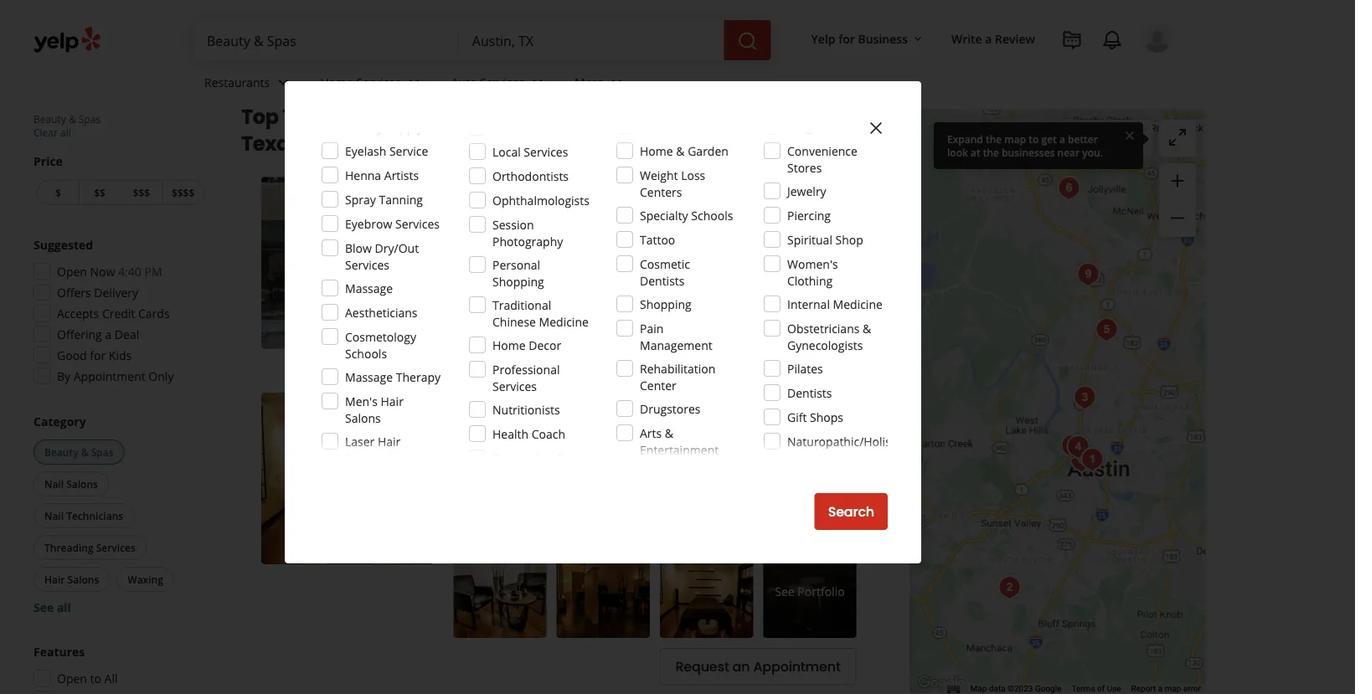 Task type: vqa. For each thing, say whether or not it's contained in the screenshot.
EYEBROW
yes



Task type: locate. For each thing, give the bounding box(es) containing it.
search
[[1023, 130, 1060, 146], [828, 502, 874, 521]]

home up best
[[320, 74, 353, 90]]

24 chevron down v2 image inside home services link
[[404, 72, 424, 92]]

& right the supply
[[430, 103, 445, 131]]

lux
[[677, 280, 697, 296]]

24 chevron down v2 image up near
[[528, 72, 548, 92]]

0 vertical spatial day
[[457, 232, 476, 245]]

0 vertical spatial all
[[60, 126, 71, 139]]

appointment inside "button"
[[753, 657, 841, 676]]

$$$ down specialty
[[641, 231, 661, 247]]

& right arts
[[665, 425, 673, 441]]

0 vertical spatial dentists
[[640, 273, 685, 289]]

4.0 link
[[551, 203, 567, 221]]

home down chinese
[[492, 337, 526, 353]]

all down hair salons button
[[57, 599, 71, 615]]

day spas down health coach
[[513, 447, 558, 461]]

services inside button
[[96, 541, 136, 554]]

home
[[320, 74, 353, 90], [640, 143, 673, 159], [492, 337, 526, 353]]

spas inside the beauty & spas clear all
[[79, 112, 101, 126]]

0 horizontal spatial nail salons button
[[33, 472, 109, 497]]

0 horizontal spatial pm
[[144, 263, 162, 279]]

1 horizontal spatial for
[[838, 31, 855, 46]]

services for home services
[[356, 74, 401, 90]]

the inside little spa. i had the lux facial with claire. she was very sweet and professional..."
[[656, 280, 674, 296]]

for right yelp
[[838, 31, 855, 46]]

1 vertical spatial nail salons
[[44, 477, 98, 491]]

1 horizontal spatial nail salons
[[575, 232, 631, 245]]

24 chevron down v2 image
[[273, 72, 293, 92], [404, 72, 424, 92]]

None search field
[[193, 20, 774, 60]]

services for auto services
[[480, 74, 524, 90]]

write a review link
[[945, 23, 1042, 54]]

coach
[[532, 426, 565, 442]]

entertainment
[[640, 442, 719, 458]]

hair down 'massage therapy'
[[381, 393, 404, 409]]

& for arts & entertainment
[[665, 425, 673, 441]]

1 horizontal spatial +
[[606, 393, 616, 416]]

& inside arts & entertainment
[[665, 425, 673, 441]]

spas
[[449, 103, 499, 131], [79, 112, 101, 126], [479, 232, 502, 245], [91, 445, 114, 459], [535, 447, 558, 461]]

$$$ right $$
[[133, 186, 150, 199]]

good
[[57, 347, 87, 363]]

& inside obstetricians & gynecologists
[[863, 320, 871, 336]]

cards
[[138, 305, 170, 321]]

beauty & spas clear all
[[33, 112, 101, 139]]

0 horizontal spatial appointment
[[73, 368, 145, 384]]

hair salons button
[[33, 567, 110, 592]]

dentists down cosmetic
[[640, 273, 685, 289]]

beauty
[[354, 103, 426, 131], [33, 112, 66, 126], [345, 119, 383, 135], [44, 445, 78, 459]]

0 horizontal spatial medicine
[[539, 314, 589, 330]]

expand the map to get a better look at the businesses near you. tooltip
[[934, 122, 1143, 169]]

0 horizontal spatial +
[[514, 177, 523, 200]]

hair
[[381, 393, 404, 409], [378, 433, 401, 449], [44, 572, 65, 586]]

a right report
[[1158, 684, 1163, 694]]

nail down (630 on the top of the page
[[575, 232, 596, 245]]

nail up threading
[[44, 509, 64, 523]]

artists
[[384, 167, 419, 183]]

0 vertical spatial to
[[1029, 132, 1039, 146]]

beauty down cosmetics
[[345, 119, 383, 135]]

salons inside nail salons link
[[598, 232, 631, 245]]

1 horizontal spatial dentists
[[787, 385, 832, 401]]

specialty schools
[[640, 207, 733, 223]]

write a review
[[951, 31, 1035, 46]]

1 vertical spatial slideshow element
[[261, 393, 433, 565]]

fitness
[[787, 458, 825, 474]]

day spas link
[[453, 230, 505, 247], [510, 446, 562, 463]]

auto services
[[451, 74, 524, 90]]

health inside counseling & mental health
[[533, 467, 570, 483]]

& inside button
[[81, 445, 88, 459]]

0 horizontal spatial dentists
[[640, 273, 685, 289]]

& inside the beauty & spas clear all
[[69, 112, 76, 126]]

slideshow element
[[261, 177, 433, 349], [261, 393, 433, 565]]

open up "what
[[453, 257, 485, 273]]

look
[[947, 145, 968, 159]]

spas down auto
[[449, 103, 499, 131]]

0 horizontal spatial home
[[320, 74, 353, 90]]

0 horizontal spatial schools
[[345, 345, 387, 361]]

1 vertical spatial day
[[513, 447, 533, 461]]

cosmetics & beauty supply
[[345, 103, 423, 135]]

(630
[[571, 205, 594, 221]]

2 vertical spatial home
[[492, 337, 526, 353]]

home inside business categories element
[[320, 74, 353, 90]]

laser
[[345, 433, 375, 449]]

0 horizontal spatial day spas button
[[453, 230, 505, 247]]

& inside top 10 best beauty & spas near austin, texas
[[430, 103, 445, 131]]

massage down 5 star rating image
[[457, 447, 500, 461]]

home up the weight
[[640, 143, 673, 159]]

dentists down pilates
[[787, 385, 832, 401]]

1 vertical spatial and
[[827, 496, 848, 512]]

1 vertical spatial shopping
[[640, 296, 692, 312]]

1 vertical spatial all
[[57, 599, 71, 615]]

2 vertical spatial massage
[[457, 447, 500, 461]]

0 horizontal spatial for
[[90, 347, 106, 363]]

health up the counseling
[[492, 426, 528, 442]]

massage up aestheticians on the top
[[345, 280, 393, 296]]

health coach
[[492, 426, 565, 442]]

open up offers
[[57, 263, 87, 279]]

better
[[1068, 132, 1098, 146]]

day down health coach
[[513, 447, 533, 461]]

group
[[1159, 163, 1196, 237], [28, 236, 208, 389], [30, 413, 208, 616], [28, 643, 208, 694]]

24 chevron down v2 image up 10 on the top left of the page
[[273, 72, 293, 92]]

+ up (302 reviews) link
[[606, 393, 616, 416]]

for down offering a deal
[[90, 347, 106, 363]]

rehabilitation center
[[640, 361, 716, 393]]

1 vertical spatial reviews)
[[597, 420, 642, 436]]

1 horizontal spatial search
[[1023, 130, 1060, 146]]

projects image
[[1062, 30, 1082, 50]]

search left as on the right of page
[[1023, 130, 1060, 146]]

0 vertical spatial and
[[533, 297, 554, 313]]

services up cosmetics
[[356, 74, 401, 90]]

group containing features
[[28, 643, 208, 694]]

cosmetology schools
[[345, 329, 416, 361]]

home & garden
[[640, 143, 729, 159]]

(302 reviews)
[[571, 420, 642, 436]]

1 vertical spatial search
[[828, 502, 874, 521]]

24 chevron down v2 image inside more link
[[607, 72, 627, 92]]

0 vertical spatial schools
[[691, 207, 733, 223]]

a right get
[[1059, 132, 1065, 146]]

pm right 10:00
[[548, 257, 566, 273]]

henna artists
[[345, 167, 419, 183]]

auto services link
[[438, 60, 561, 109]]

a for "what a beautiful
[[508, 280, 514, 296]]

see inside "link"
[[775, 583, 795, 599]]

services right auto
[[480, 74, 524, 90]]

1 horizontal spatial 24 chevron down v2 image
[[404, 72, 424, 92]]

& up loss
[[676, 143, 685, 159]]

home for home decor
[[492, 337, 526, 353]]

and inside . if you enjoy massage and serene environments, this is..."
[[827, 496, 848, 512]]

services inside professional services
[[492, 378, 537, 394]]

men's
[[345, 393, 378, 409]]

service
[[389, 143, 428, 159]]

0 vertical spatial day spas button
[[453, 230, 505, 247]]

beauty down category
[[44, 445, 78, 459]]

health
[[492, 426, 528, 442], [533, 467, 570, 483]]

$$$ button
[[120, 180, 162, 205]]

technicians
[[66, 509, 123, 523]]

map data ©2023 google
[[970, 684, 1061, 694]]

group containing category
[[30, 413, 208, 616]]

0 horizontal spatial nail salons
[[44, 477, 98, 491]]

to left get
[[1029, 132, 1039, 146]]

& right clear
[[69, 112, 76, 126]]

see down hair salons button
[[33, 599, 54, 615]]

5.0 link
[[551, 419, 567, 437]]

$$$
[[133, 186, 150, 199], [641, 231, 661, 247]]

a right the write
[[985, 31, 992, 46]]

nail salons down beauty & spas button at the bottom
[[44, 477, 98, 491]]

dentists inside cosmetic dentists
[[640, 273, 685, 289]]

0 horizontal spatial and
[[533, 297, 554, 313]]

1 horizontal spatial health
[[533, 467, 570, 483]]

2 horizontal spatial home
[[640, 143, 673, 159]]

1 horizontal spatial home
[[492, 337, 526, 353]]

notifications image
[[1102, 30, 1122, 50]]

& for obstetricians & gynecologists
[[863, 320, 871, 336]]

0 horizontal spatial health
[[492, 426, 528, 442]]

supply
[[386, 119, 423, 135]]

salons down men's at the left bottom
[[345, 410, 381, 426]]

0 vertical spatial day spas
[[457, 232, 502, 245]]

see left portfolio
[[775, 583, 795, 599]]

1 vertical spatial day spas link
[[510, 446, 562, 463]]

0 vertical spatial reviews)
[[597, 205, 642, 221]]

0 vertical spatial health
[[492, 426, 528, 442]]

0 horizontal spatial see
[[33, 599, 54, 615]]

offers
[[57, 284, 91, 300]]

services down tanning
[[395, 216, 440, 232]]

zen blend mind + body spa image
[[993, 571, 1026, 605]]

0 horizontal spatial $$$
[[133, 186, 150, 199]]

0 horizontal spatial to
[[90, 670, 101, 686]]

pm right the "4:40" on the top left
[[144, 263, 162, 279]]

1 horizontal spatial appointment
[[753, 657, 841, 676]]

price group
[[33, 153, 208, 209]]

1 vertical spatial medicine
[[539, 314, 589, 330]]

more link
[[561, 60, 640, 109]]

day spas link down health coach
[[510, 446, 562, 463]]

2 24 chevron down v2 image from the left
[[607, 72, 627, 92]]

nail salons button
[[572, 230, 634, 247], [33, 472, 109, 497]]

google image
[[914, 672, 969, 694]]

map left get
[[1004, 132, 1026, 146]]

2 24 chevron down v2 image from the left
[[404, 72, 424, 92]]

massage button
[[453, 446, 503, 463]]

schools down cosmetology
[[345, 345, 387, 361]]

services for professional services
[[492, 378, 537, 394]]

for inside button
[[838, 31, 855, 46]]

counseling & mental health
[[492, 450, 570, 483]]

search down the instruction
[[828, 502, 874, 521]]

spas up technicians
[[91, 445, 114, 459]]

schools for specialty schools
[[691, 207, 733, 223]]

services down blow
[[345, 257, 389, 273]]

24 chevron down v2 image right more
[[607, 72, 627, 92]]

2 vertical spatial hair
[[44, 572, 65, 586]]

+ right milk
[[514, 177, 523, 200]]

& inside counseling & mental health
[[556, 450, 565, 466]]

& up the supply
[[404, 103, 412, 119]]

drugstores
[[640, 401, 701, 417]]

day spas button down health coach
[[510, 446, 562, 463]]

day for the right day spas button
[[513, 447, 533, 461]]

medicine
[[833, 296, 883, 312], [539, 314, 589, 330]]

1 slideshow element from the top
[[261, 177, 433, 349]]

"what
[[472, 280, 505, 296]]

rejuvenate austin image
[[1061, 432, 1095, 466]]

viva day spa + med spa | 35th image
[[1068, 381, 1102, 415]]

1 vertical spatial for
[[90, 347, 106, 363]]

personal
[[492, 257, 540, 273]]

traditional
[[492, 297, 551, 313]]

top
[[241, 103, 279, 131]]

0 vertical spatial for
[[838, 31, 855, 46]]

0 horizontal spatial map
[[1004, 132, 1026, 146]]

& for cosmetics & beauty supply
[[404, 103, 412, 119]]

hair for removal
[[378, 433, 401, 449]]

all
[[104, 670, 118, 686]]

hair inside button
[[44, 572, 65, 586]]

& inside fitness & instruction
[[828, 458, 837, 474]]

eyebrow services
[[345, 216, 440, 232]]

4 star rating image
[[453, 205, 544, 222]]

a inside the expand the map to get a better look at the businesses near you.
[[1059, 132, 1065, 146]]

reviews) for mind
[[597, 420, 642, 436]]

1 horizontal spatial schools
[[691, 207, 733, 223]]

map right as on the right of page
[[1079, 130, 1103, 146]]

features
[[33, 644, 85, 660]]

0 vertical spatial $$$
[[133, 186, 150, 199]]

24 chevron down v2 image inside "auto services" link
[[528, 72, 548, 92]]

kids
[[109, 347, 132, 363]]

1 vertical spatial to
[[90, 670, 101, 686]]

1 vertical spatial day spas
[[513, 447, 558, 461]]

24 chevron down v2 image for more
[[607, 72, 627, 92]]

day spas for the right day spas button
[[513, 447, 558, 461]]

ophthalmologists
[[492, 192, 590, 208]]

medicine up decor at the left
[[539, 314, 589, 330]]

1 horizontal spatial pm
[[548, 257, 566, 273]]

pain management
[[640, 320, 712, 353]]

a for report a map error
[[1158, 684, 1163, 694]]

home decor
[[492, 337, 561, 353]]

24 chevron down v2 image inside restaurants link
[[273, 72, 293, 92]]

0 horizontal spatial search
[[828, 502, 874, 521]]

$$$ inside button
[[133, 186, 150, 199]]

hair for salons
[[381, 393, 404, 409]]

spas down coach
[[535, 447, 558, 461]]

map left the error
[[1165, 684, 1181, 694]]

all
[[60, 126, 71, 139], [57, 599, 71, 615]]

beautiful
[[517, 280, 571, 296]]

1 vertical spatial nail salons button
[[33, 472, 109, 497]]

0 horizontal spatial day
[[457, 232, 476, 245]]

at
[[971, 145, 980, 159]]

slideshow element for milk + honey
[[261, 177, 433, 349]]

and down beautiful
[[533, 297, 554, 313]]

salons down beauty & spas button at the bottom
[[66, 477, 98, 491]]

reviews) down body
[[597, 420, 642, 436]]

hair up removal
[[378, 433, 401, 449]]

day spas button down 4 star rating image
[[453, 230, 505, 247]]

0 horizontal spatial day spas link
[[453, 230, 505, 247]]

2 reviews) from the top
[[597, 420, 642, 436]]

hiatus spa + retreat image
[[1055, 430, 1089, 463]]

until
[[488, 257, 512, 273]]

& up the instruction
[[828, 458, 837, 474]]

beauty up price
[[33, 112, 66, 126]]

16 info v2 image
[[863, 113, 877, 126]]

use
[[1107, 684, 1121, 694]]

& for beauty & spas
[[81, 445, 88, 459]]

services down technicians
[[96, 541, 136, 554]]

to left all
[[90, 670, 101, 686]]

map for moves
[[1079, 130, 1103, 146]]

1 horizontal spatial day
[[513, 447, 533, 461]]

reviews) up nail salons link
[[597, 205, 642, 221]]

spas inside top 10 best beauty & spas near austin, texas
[[449, 103, 499, 131]]

0 vertical spatial nail
[[575, 232, 596, 245]]

category
[[33, 413, 86, 429]]

appointment right an
[[753, 657, 841, 676]]

0 vertical spatial search
[[1023, 130, 1060, 146]]

1 vertical spatial schools
[[345, 345, 387, 361]]

24 chevron down v2 image
[[528, 72, 548, 92], [607, 72, 627, 92]]

spiritual shop
[[787, 232, 863, 247]]

for
[[838, 31, 855, 46], [90, 347, 106, 363]]

1 24 chevron down v2 image from the left
[[528, 72, 548, 92]]

milk + honey image
[[1071, 258, 1105, 291]]

open now 4:40 pm
[[57, 263, 162, 279]]

deal
[[115, 326, 139, 342]]

all right clear
[[60, 126, 71, 139]]

services for threading services
[[96, 541, 136, 554]]

zen blend mind + body spa
[[472, 393, 696, 416]]

& down coach
[[556, 450, 565, 466]]

schools inside cosmetology schools
[[345, 345, 387, 361]]

milk + honey image
[[1076, 443, 1109, 477]]

services up orthodontists
[[524, 144, 568, 160]]

medicine up obstetricians
[[833, 296, 883, 312]]

fitness & instruction
[[787, 458, 846, 490]]

yelp for business button
[[804, 23, 931, 54]]

1 vertical spatial nail
[[44, 477, 64, 491]]

care
[[539, 232, 562, 245]]

2 slideshow element from the top
[[261, 393, 433, 565]]

schools up warehouse
[[691, 207, 733, 223]]

4:40
[[118, 263, 141, 279]]

a up sweet
[[508, 280, 514, 296]]

1 vertical spatial hair
[[378, 433, 401, 449]]

24 chevron down v2 image for home services
[[404, 72, 424, 92]]

day spas link down 4 star rating image
[[453, 230, 505, 247]]

0 horizontal spatial shopping
[[492, 273, 544, 289]]

1 reviews) from the top
[[597, 205, 642, 221]]

more link
[[641, 297, 672, 313]]

1 horizontal spatial day spas link
[[510, 446, 562, 463]]

0 vertical spatial shopping
[[492, 273, 544, 289]]

a left deal
[[105, 326, 112, 342]]

previous image
[[268, 253, 288, 273]]

request an appointment
[[675, 657, 841, 676]]

1 24 chevron down v2 image from the left
[[273, 72, 293, 92]]

health down the counseling
[[533, 467, 570, 483]]

hair up see all button
[[44, 572, 65, 586]]

serene
[[472, 513, 509, 528]]

naturopathic/holistic
[[787, 433, 904, 449]]

beauty inside button
[[44, 445, 78, 459]]

1 horizontal spatial to
[[1029, 132, 1039, 146]]

moves
[[1106, 130, 1142, 146]]

0 vertical spatial +
[[514, 177, 523, 200]]

1 horizontal spatial day spas
[[513, 447, 558, 461]]

little
[[574, 280, 598, 296]]

& for fitness & instruction
[[828, 458, 837, 474]]

24 chevron down v2 image up the supply
[[404, 72, 424, 92]]

appointment down kids
[[73, 368, 145, 384]]

1 vertical spatial +
[[606, 393, 616, 416]]

1 horizontal spatial see
[[775, 583, 795, 599]]

0 horizontal spatial 24 chevron down v2 image
[[528, 72, 548, 92]]

hair inside "laser hair removal"
[[378, 433, 401, 449]]

1 horizontal spatial medicine
[[833, 296, 883, 312]]

bella salon image
[[1061, 430, 1095, 464]]

. if you enjoy massage and serene environments, this is..."
[[472, 496, 848, 528]]

hair inside men's hair salons
[[381, 393, 404, 409]]

little spa. i had the lux facial with claire. she was very sweet and professional..."
[[472, 280, 842, 313]]

threading
[[44, 541, 93, 554]]

hair salons
[[44, 572, 99, 586]]

& inside the cosmetics & beauty supply
[[404, 103, 412, 119]]

1 vertical spatial health
[[533, 467, 570, 483]]

nail down beauty & spas button at the bottom
[[44, 477, 64, 491]]

0 vertical spatial slideshow element
[[261, 177, 433, 349]]

search as map moves
[[1023, 130, 1142, 146]]

day spas down 4 star rating image
[[457, 232, 502, 245]]

1 horizontal spatial $$$
[[641, 231, 661, 247]]

salons inside hair salons button
[[68, 572, 99, 586]]

1 vertical spatial appointment
[[753, 657, 841, 676]]

5 star rating image
[[453, 421, 544, 438]]

clear all link
[[33, 126, 71, 139]]

nail salons down (630 reviews)
[[575, 232, 631, 245]]

1 horizontal spatial 24 chevron down v2 image
[[607, 72, 627, 92]]

slideshow element for zen blend mind + body spa
[[261, 393, 433, 565]]

1 vertical spatial day spas button
[[510, 446, 562, 463]]

2 vertical spatial nail
[[44, 509, 64, 523]]

and down the instruction
[[827, 496, 848, 512]]

services down professional
[[492, 378, 537, 394]]

0 vertical spatial day spas link
[[453, 230, 505, 247]]

1 vertical spatial dentists
[[787, 385, 832, 401]]

& for beauty & spas clear all
[[69, 112, 76, 126]]

beauty up eyelash service
[[354, 103, 426, 131]]

0 vertical spatial home
[[320, 74, 353, 90]]

schools for cosmetology schools
[[345, 345, 387, 361]]

search inside button
[[828, 502, 874, 521]]

group containing suggested
[[28, 236, 208, 389]]

day down 4 star rating image
[[457, 232, 476, 245]]

nail salons button down (630 reviews)
[[572, 230, 634, 247]]

0 horizontal spatial 24 chevron down v2 image
[[273, 72, 293, 92]]

write
[[951, 31, 982, 46]]

salons down threading services button
[[68, 572, 99, 586]]

2 horizontal spatial map
[[1165, 684, 1181, 694]]

for inside group
[[90, 347, 106, 363]]

appointment inside group
[[73, 368, 145, 384]]

nail salons button down beauty & spas button at the bottom
[[33, 472, 109, 497]]

map inside the expand the map to get a better look at the businesses near you.
[[1004, 132, 1026, 146]]

massage up men's at the left bottom
[[345, 369, 393, 385]]

salons down (630 reviews)
[[598, 232, 631, 245]]

1 horizontal spatial map
[[1079, 130, 1103, 146]]

16 chevron down v2 image
[[911, 32, 925, 46]]

0 vertical spatial hair
[[381, 393, 404, 409]]

spas right clear all link
[[79, 112, 101, 126]]

nail
[[575, 232, 596, 245], [44, 477, 64, 491], [44, 509, 64, 523]]

open for "what a
[[453, 257, 485, 273]]

0 vertical spatial nail salons
[[575, 232, 631, 245]]

1 horizontal spatial nail salons button
[[572, 230, 634, 247]]

0 horizontal spatial day spas
[[457, 232, 502, 245]]

clear
[[33, 126, 58, 139]]

& down category
[[81, 445, 88, 459]]

all inside group
[[57, 599, 71, 615]]

& down internal medicine
[[863, 320, 871, 336]]

10
[[282, 103, 302, 131]]



Task type: describe. For each thing, give the bounding box(es) containing it.
zen blend mind + body spa image
[[261, 393, 433, 565]]

(630 reviews) link
[[571, 203, 642, 221]]

beauty & spas
[[44, 445, 114, 459]]

offers delivery
[[57, 284, 138, 300]]

with
[[734, 280, 757, 296]]

day spas for the topmost day spas button
[[457, 232, 502, 245]]

services for local services
[[524, 144, 568, 160]]

search dialog
[[0, 0, 1355, 694]]

keyboard shortcuts image
[[947, 685, 960, 694]]

map for error
[[1165, 684, 1181, 694]]

claire.
[[760, 280, 794, 296]]

medicine inside traditional chinese medicine
[[539, 314, 589, 330]]

skin care link
[[512, 230, 565, 247]]

only
[[149, 368, 174, 384]]

nail salons inside group
[[44, 477, 98, 491]]

delivery
[[94, 284, 138, 300]]

spray
[[345, 191, 376, 207]]

by appointment only
[[57, 368, 174, 384]]

businesses
[[1002, 145, 1055, 159]]

gynecologists
[[787, 337, 863, 353]]

beauty inside the beauty & spas clear all
[[33, 112, 66, 126]]

to inside group
[[90, 670, 101, 686]]

milk + honey image
[[261, 177, 433, 349]]

management
[[640, 337, 712, 353]]

and inside little spa. i had the lux facial with claire. she was very sweet and professional..."
[[533, 297, 554, 313]]

zoom in image
[[1167, 171, 1188, 191]]

zen
[[472, 393, 503, 416]]

you
[[720, 496, 740, 512]]

therapy
[[396, 369, 441, 385]]

weight
[[640, 167, 678, 183]]

had
[[633, 280, 653, 296]]

nail inside button
[[44, 509, 64, 523]]

search for search
[[828, 502, 874, 521]]

(302
[[571, 420, 594, 436]]

shops
[[810, 409, 843, 425]]

yelp
[[811, 31, 835, 46]]

pm for open until 10:00 pm
[[548, 257, 566, 273]]

glow spa & wax house image
[[1090, 313, 1123, 347]]

this
[[594, 513, 614, 528]]

home for home services
[[320, 74, 353, 90]]

open down features
[[57, 670, 87, 686]]

$$
[[94, 186, 106, 199]]

texas
[[241, 129, 300, 157]]

milk
[[472, 177, 509, 200]]

see portfolio
[[775, 583, 845, 599]]

a for offering a deal
[[105, 326, 112, 342]]

24 chevron down v2 image for restaurants
[[273, 72, 293, 92]]

expand map image
[[1167, 127, 1188, 147]]

skin care button
[[512, 230, 565, 247]]

report a map error
[[1131, 684, 1201, 694]]

convenience stores
[[787, 143, 857, 175]]

1 horizontal spatial shopping
[[640, 296, 692, 312]]

for for yelp
[[838, 31, 855, 46]]

report
[[1131, 684, 1156, 694]]

portfolio
[[798, 583, 845, 599]]

1 horizontal spatial day spas button
[[510, 446, 562, 463]]

skin care
[[515, 232, 562, 245]]

honey
[[527, 177, 579, 200]]

salons inside men's hair salons
[[345, 410, 381, 426]]

professional..."
[[557, 297, 638, 313]]

16 chevron right v2 image
[[270, 89, 283, 103]]

next image
[[407, 253, 427, 273]]

24 chevron down v2 image for auto services
[[528, 72, 548, 92]]

0 vertical spatial massage
[[345, 280, 393, 296]]

expand
[[947, 132, 983, 146]]

clothing
[[787, 273, 833, 289]]

open for offers delivery
[[57, 263, 87, 279]]

if
[[710, 496, 717, 512]]

map region
[[895, 0, 1323, 694]]

weight loss centers
[[640, 167, 705, 200]]

blow dry/out services
[[345, 240, 419, 273]]

accepts
[[57, 305, 99, 321]]

loss
[[681, 167, 705, 183]]

map for to
[[1004, 132, 1026, 146]]

see for see portfolio
[[775, 583, 795, 599]]

reviews) for honey
[[597, 205, 642, 221]]

now
[[90, 263, 115, 279]]

open until 10:00 pm
[[453, 257, 566, 273]]

cosmetology
[[345, 329, 416, 345]]

home for home & garden
[[640, 143, 673, 159]]

terms of use link
[[1072, 684, 1121, 694]]

$$$$ button
[[162, 180, 204, 205]]

1 vertical spatial $$$
[[641, 231, 661, 247]]

see for see all
[[33, 599, 54, 615]]

close image
[[1123, 128, 1136, 142]]

all inside the beauty & spas clear all
[[60, 126, 71, 139]]

body
[[620, 393, 662, 416]]

services inside blow dry/out services
[[345, 257, 389, 273]]

gift
[[787, 409, 807, 425]]

near
[[503, 103, 551, 131]]

viva day spa + med spa | lamar image
[[1065, 444, 1098, 477]]

professional
[[492, 361, 560, 377]]

by
[[57, 368, 70, 384]]

of
[[1097, 684, 1105, 694]]

massage inside button
[[457, 447, 500, 461]]

local services
[[492, 144, 568, 160]]

nail salons link
[[572, 230, 634, 247]]

& for home & garden
[[676, 143, 685, 159]]

close image
[[866, 118, 886, 138]]

to inside the expand the map to get a better look at the businesses near you.
[[1029, 132, 1039, 146]]

specialty
[[640, 207, 688, 223]]

aestheticians
[[345, 304, 418, 320]]

0 vertical spatial nail salons button
[[572, 230, 634, 247]]

& for counseling & mental health
[[556, 450, 565, 466]]

pm for open now 4:40 pm
[[144, 263, 162, 279]]

obstetricians & gynecologists
[[787, 320, 871, 353]]

user actions element
[[798, 21, 1196, 124]]

1 vertical spatial massage
[[345, 369, 393, 385]]

$ button
[[37, 180, 79, 205]]

services for eyebrow services
[[395, 216, 440, 232]]

see all
[[33, 599, 71, 615]]

report a map error link
[[1131, 684, 1201, 694]]

business categories element
[[191, 60, 1172, 109]]

beauty inside the cosmetics & beauty supply
[[345, 119, 383, 135]]

you.
[[1082, 145, 1103, 159]]

error
[[1183, 684, 1201, 694]]

day for the topmost day spas button
[[457, 232, 476, 245]]

piercing
[[787, 207, 831, 223]]

centers
[[640, 184, 682, 200]]

best
[[306, 103, 350, 131]]

women's
[[787, 256, 838, 272]]

jing massage image
[[1052, 172, 1086, 205]]

shop
[[835, 232, 863, 247]]

search image
[[737, 31, 758, 51]]

zoom out image
[[1167, 208, 1188, 228]]

previous image
[[268, 469, 288, 489]]

for for good
[[90, 347, 106, 363]]

"what a beautiful
[[472, 280, 571, 296]]

rehabilitation
[[640, 361, 716, 376]]

beauty inside top 10 best beauty & spas near austin, texas
[[354, 103, 426, 131]]

austin,
[[555, 103, 626, 131]]

blend
[[507, 393, 555, 416]]

0 vertical spatial medicine
[[833, 296, 883, 312]]

spas down 4 star rating image
[[479, 232, 502, 245]]

$$$$
[[172, 186, 195, 199]]

credit
[[102, 305, 135, 321]]

spas inside group
[[91, 445, 114, 459]]

a for write a review
[[985, 31, 992, 46]]

search for search as map moves
[[1023, 130, 1060, 146]]

instruction
[[787, 474, 846, 490]]

zen blend mind + body spa link
[[472, 393, 696, 416]]

photography
[[492, 233, 563, 249]]

spiritual
[[787, 232, 832, 247]]

get
[[1041, 132, 1057, 146]]



